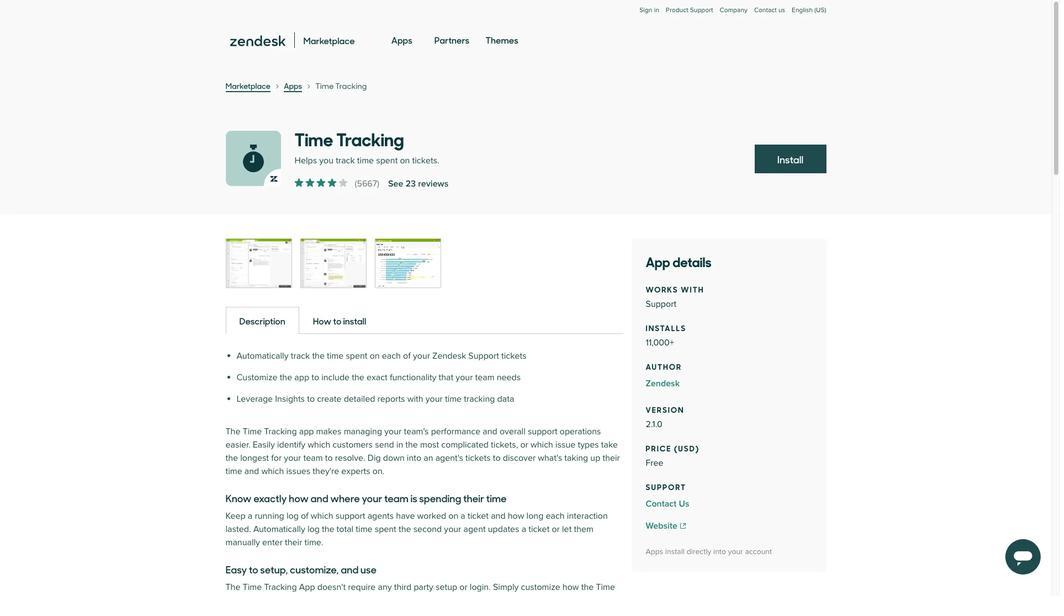 Task type: describe. For each thing, give the bounding box(es) containing it.
your up send
[[385, 426, 402, 437]]

and left use
[[341, 563, 359, 577]]

company link
[[720, 6, 748, 25]]

product support
[[666, 6, 713, 14]]

require
[[348, 582, 376, 593]]

1 vertical spatial install
[[665, 547, 685, 557]]

each inside keep a running log of which support agents have worked on a ticket and how long each interaction lasted. automatically log the total time spent the second your agent updates a ticket or let them manually enter their time.
[[546, 511, 565, 522]]

the left total
[[322, 524, 334, 535]]

english (us) link
[[792, 6, 827, 25]]

in inside the time tracking app makes managing your team's performance and overall support operations easier. easily identify which customers send in the most complicated tickets, or which issue types take the longest for your team to resolve. dig down into an agent's tickets to discover what's taking up their time and which issues they're experts on.
[[396, 440, 403, 451]]

easy
[[226, 563, 247, 577]]

apps install directly into your account
[[646, 547, 772, 557]]

1 vertical spatial into
[[714, 547, 726, 557]]

customize
[[237, 372, 278, 383]]

3 star fill image from the left
[[317, 178, 326, 187]]

0 horizontal spatial each
[[382, 351, 401, 362]]

marketplace link
[[226, 80, 271, 92]]

your down "customize"
[[526, 596, 543, 597]]

third
[[394, 582, 412, 593]]

and inside the time tracking app doesn't require any third party setup or login. simply customize how the time tracking app displays and works for your support team, for a seamless fit into your team's curren
[[311, 596, 326, 597]]

operations
[[560, 426, 601, 437]]

support up needs
[[469, 351, 499, 362]]

any
[[378, 582, 392, 593]]

0 vertical spatial apps link
[[392, 24, 413, 56]]

time down that
[[445, 394, 462, 405]]

include
[[322, 372, 350, 383]]

0 vertical spatial ticket
[[468, 511, 489, 522]]

on.
[[373, 466, 385, 477]]

time inside the time tracking app makes managing your team's performance and overall support operations easier. easily identify which customers send in the most complicated tickets, or which issue types take the longest for your team to resolve. dig down into an agent's tickets to discover what's taking up their time and which issues they're experts on.
[[243, 426, 262, 437]]

support inside keep a running log of which support agents have worked on a ticket and how long each interaction lasted. automatically log the total time spent the second your agent updates a ticket or let them manually enter their time.
[[336, 511, 365, 522]]

3 preview image of app image from the left
[[375, 239, 440, 288]]

use
[[361, 563, 377, 577]]

marketplace
[[226, 80, 271, 91]]

how for keep a running log of which support agents have worked on a ticket and how long each interaction lasted. automatically log the total time spent the second your agent updates a ticket or let them manually enter their time.
[[508, 511, 524, 522]]

identify
[[277, 440, 306, 451]]

a up agent
[[461, 511, 466, 522]]

product
[[666, 6, 689, 14]]

issue
[[556, 440, 576, 451]]

to down tickets,
[[493, 453, 501, 464]]

have
[[396, 511, 415, 522]]

your down that
[[426, 394, 443, 405]]

time up updates
[[486, 492, 507, 505]]

how
[[313, 315, 332, 327]]

which up what's
[[531, 440, 553, 451]]

themes link
[[486, 24, 519, 56]]

1 horizontal spatial zendesk
[[646, 378, 680, 389]]

0 vertical spatial app
[[646, 251, 670, 271]]

zendesk link
[[646, 377, 813, 391]]

the for the time tracking app doesn't require any third party setup or login. simply customize how the time tracking app displays and works for your support team, for a seamless fit into your team's curren
[[226, 582, 241, 593]]

reports
[[378, 394, 405, 405]]

leverage
[[237, 394, 273, 405]]

running
[[255, 511, 284, 522]]

long
[[527, 511, 544, 522]]

issues
[[286, 466, 311, 477]]

up
[[591, 453, 601, 464]]

0 horizontal spatial on
[[370, 351, 380, 362]]

1 horizontal spatial their
[[463, 492, 484, 505]]

english (us)
[[792, 6, 827, 14]]

to left create on the bottom of the page
[[307, 394, 315, 405]]

how for the time tracking app doesn't require any third party setup or login. simply customize how the time tracking app displays and works for your support team, for a seamless fit into your team's curren
[[563, 582, 579, 593]]

support inside works with support
[[646, 299, 677, 310]]

installs 11,000+
[[646, 322, 687, 349]]

version
[[646, 404, 685, 415]]

your up "functionality" at bottom left
[[413, 351, 430, 362]]

1 vertical spatial apps link
[[284, 80, 302, 92]]

1 vertical spatial log
[[308, 524, 320, 535]]

an
[[424, 453, 433, 464]]

to right easy
[[249, 563, 258, 577]]

how to install
[[313, 315, 366, 327]]

your inside keep a running log of which support agents have worked on a ticket and how long each interaction lasted. automatically log the total time spent the second your agent updates a ticket or let them manually enter their time.
[[444, 524, 461, 535]]

the left most
[[406, 440, 418, 451]]

managing
[[344, 426, 382, 437]]

track inside time tracking helps you track time spent on tickets.
[[336, 155, 355, 166]]

install
[[778, 152, 804, 166]]

and down longest
[[245, 466, 259, 477]]

which down makes
[[308, 440, 330, 451]]

0 vertical spatial zendesk
[[433, 351, 466, 362]]

2 vertical spatial team
[[384, 492, 409, 505]]

setup,
[[260, 563, 288, 577]]

team's inside the time tracking app makes managing your team's performance and overall support operations easier. easily identify which customers send in the most complicated tickets, or which issue types take the longest for your team to resolve. dig down into an agent's tickets to discover what's taking up their time and which issues they're experts on.
[[404, 426, 429, 437]]

works with support
[[646, 283, 705, 310]]

the inside the time tracking app doesn't require any third party setup or login. simply customize how the time tracking app displays and works for your support team, for a seamless fit into your team's curren
[[581, 582, 594, 593]]

your right that
[[456, 372, 473, 383]]

their inside keep a running log of which support agents have worked on a ticket and how long each interaction lasted. automatically log the total time spent the second your agent updates a ticket or let them manually enter their time.
[[285, 538, 302, 549]]

where
[[330, 492, 360, 505]]

description
[[239, 315, 285, 327]]

sign
[[640, 6, 653, 14]]

contact us
[[754, 6, 785, 14]]

contact us
[[646, 499, 690, 510]]

discover
[[503, 453, 536, 464]]

overall
[[500, 426, 526, 437]]

your down any
[[366, 596, 383, 597]]

2.1.0
[[646, 419, 663, 430]]

tickets,
[[491, 440, 518, 451]]

4 star fill image from the left
[[328, 178, 337, 187]]

time tracking helps you track time spent on tickets.
[[295, 125, 440, 166]]

0 horizontal spatial with
[[407, 394, 423, 405]]

agents
[[368, 511, 394, 522]]

into inside the time tracking app doesn't require any third party setup or login. simply customize how the time tracking app displays and works for your support team, for a seamless fit into your team's curren
[[509, 596, 523, 597]]

app details
[[646, 251, 712, 271]]

fit
[[499, 596, 507, 597]]

helps
[[295, 155, 317, 166]]

of inside keep a running log of which support agents have worked on a ticket and how long each interaction lasted. automatically log the total time spent the second your agent updates a ticket or let them manually enter their time.
[[301, 511, 309, 522]]

1 horizontal spatial for
[[354, 596, 364, 597]]

installs
[[646, 322, 687, 334]]

company
[[720, 6, 748, 14]]

the left exact
[[352, 372, 364, 383]]

0 vertical spatial how
[[289, 492, 309, 505]]

app inside the time tracking app makes managing your team's performance and overall support operations easier. easily identify which customers send in the most complicated tickets, or which issue types take the longest for your team to resolve. dig down into an agent's tickets to discover what's taking up their time and which issues they're experts on.
[[299, 426, 314, 437]]

customize
[[521, 582, 560, 593]]

data
[[497, 394, 514, 405]]

simply
[[493, 582, 519, 593]]

experts
[[342, 466, 370, 477]]

types
[[578, 440, 599, 451]]

0 vertical spatial app
[[295, 372, 309, 383]]

in inside global-navigation-secondary element
[[654, 6, 659, 14]]

your left account
[[728, 547, 743, 557]]

2 horizontal spatial apps
[[646, 547, 664, 557]]

2 horizontal spatial for
[[441, 596, 452, 597]]

setup
[[436, 582, 457, 593]]

app inside the time tracking app doesn't require any third party setup or login. simply customize how the time tracking app displays and works for your support team, for a seamless fit into your team's curren
[[299, 582, 315, 593]]

1 star fill image from the left
[[295, 178, 304, 187]]

enter
[[262, 538, 283, 549]]

time.
[[305, 538, 323, 549]]

take
[[601, 440, 618, 451]]

themes
[[486, 34, 519, 46]]

the up the insights
[[280, 372, 292, 383]]

sign in link
[[640, 6, 659, 14]]

contact us link
[[754, 6, 785, 14]]

total
[[337, 524, 354, 535]]

easily
[[253, 440, 275, 451]]

automatically track the time spent on each of your zendesk support tickets
[[237, 351, 527, 362]]

a inside the time tracking app doesn't require any third party setup or login. simply customize how the time tracking app displays and works for your support team, for a seamless fit into your team's curren
[[454, 596, 459, 597]]

dig
[[368, 453, 381, 464]]

they're
[[313, 466, 339, 477]]

needs
[[497, 372, 521, 383]]

displays
[[278, 596, 309, 597]]

to left include at the bottom of the page
[[312, 372, 319, 383]]

the time tracking app makes managing your team's performance and overall support operations easier. easily identify which customers send in the most complicated tickets, or which issue types take the longest for your team to resolve. dig down into an agent's tickets to discover what's taking up their time and which issues they're experts on.
[[226, 426, 620, 477]]

tickets inside the time tracking app makes managing your team's performance and overall support operations easier. easily identify which customers send in the most complicated tickets, or which issue types take the longest for your team to resolve. dig down into an agent's tickets to discover what's taking up their time and which issues they're experts on.
[[466, 453, 491, 464]]

free
[[646, 458, 664, 469]]

0 vertical spatial team
[[475, 372, 495, 383]]

makes
[[316, 426, 342, 437]]

install button
[[755, 145, 827, 173]]

spent inside time tracking helps you track time spent on tickets.
[[376, 155, 398, 166]]

1 horizontal spatial ticket
[[529, 524, 550, 535]]

seamless
[[461, 596, 497, 597]]

support up the contact us
[[646, 481, 687, 493]]

team's inside the time tracking app doesn't require any third party setup or login. simply customize how the time tracking app displays and works for your support team, for a seamless fit into your team's curren
[[545, 596, 570, 597]]

support inside global-navigation-secondary element
[[690, 6, 713, 14]]

your down identify
[[284, 453, 301, 464]]

support inside the time tracking app doesn't require any third party setup or login. simply customize how the time tracking app displays and works for your support team, for a seamless fit into your team's curren
[[386, 596, 415, 597]]

which down longest
[[262, 466, 284, 477]]

keep a running log of which support agents have worked on a ticket and how long each interaction lasted. automatically log the total time spent the second your agent updates a ticket or let them manually enter their time.
[[226, 511, 608, 549]]

tracking inside the time tracking app makes managing your team's performance and overall support operations easier. easily identify which customers send in the most complicated tickets, or which issue types take the longest for your team to resolve. dig down into an agent's tickets to discover what's taking up their time and which issues they're experts on.
[[264, 426, 297, 437]]

2 preview image of app image from the left
[[301, 239, 366, 288]]

contact us link
[[646, 498, 813, 511]]



Task type: vqa. For each thing, say whether or not it's contained in the screenshot.
Welcome to Zendesk
no



Task type: locate. For each thing, give the bounding box(es) containing it.
1 preview image of app image from the left
[[226, 239, 291, 288]]

1 horizontal spatial each
[[546, 511, 565, 522]]

longest
[[240, 453, 269, 464]]

team's down "customize"
[[545, 596, 570, 597]]

reviews
[[418, 178, 449, 189]]

0 vertical spatial with
[[681, 283, 705, 295]]

on left tickets.
[[400, 155, 410, 166]]

each up "let"
[[546, 511, 565, 522]]

and inside keep a running log of which support agents have worked on a ticket and how long each interaction lasted. automatically log the total time spent the second your agent updates a ticket or let them manually enter their time.
[[491, 511, 506, 522]]

0 vertical spatial track
[[336, 155, 355, 166]]

2 vertical spatial spent
[[375, 524, 396, 535]]

1 vertical spatial each
[[546, 511, 565, 522]]

the time tracking app doesn't require any third party setup or login. simply customize how the time tracking app displays and works for your support team, for a seamless fit into your team's curren
[[226, 582, 615, 597]]

on up exact
[[370, 351, 380, 362]]

time inside time tracking helps you track time spent on tickets.
[[295, 125, 333, 151]]

and up updates
[[491, 511, 506, 522]]

the up easier. at the left bottom of the page
[[226, 426, 241, 437]]

most
[[420, 440, 439, 451]]

0 vertical spatial support
[[528, 426, 558, 437]]

zendesk
[[433, 351, 466, 362], [646, 378, 680, 389]]

2 horizontal spatial into
[[714, 547, 726, 557]]

log right the running
[[287, 511, 299, 522]]

version 2.1.0
[[646, 404, 685, 430]]

2 horizontal spatial how
[[563, 582, 579, 593]]

leverage insights to create detailed reports with your time tracking data
[[237, 394, 514, 405]]

1 vertical spatial team's
[[545, 596, 570, 597]]

1 vertical spatial support
[[336, 511, 365, 522]]

apps left partners
[[392, 34, 413, 46]]

easier.
[[226, 440, 251, 451]]

2 horizontal spatial support
[[528, 426, 558, 437]]

0 vertical spatial automatically
[[237, 351, 289, 362]]

0 horizontal spatial in
[[396, 440, 403, 451]]

time tracking
[[315, 81, 367, 91]]

down
[[383, 453, 405, 464]]

1 vertical spatial their
[[463, 492, 484, 505]]

0 horizontal spatial apps link
[[284, 80, 302, 92]]

lasted.
[[226, 524, 251, 535]]

time up ( 5667 )
[[357, 155, 374, 166]]

install inside tab list
[[343, 315, 366, 327]]

1 vertical spatial track
[[291, 351, 310, 362]]

team left is
[[384, 492, 409, 505]]

contact inside global-navigation-secondary element
[[754, 6, 777, 14]]

support
[[528, 426, 558, 437], [336, 511, 365, 522], [386, 596, 415, 597]]

0 horizontal spatial support
[[336, 511, 365, 522]]

0 vertical spatial apps
[[392, 34, 413, 46]]

their down take at the right
[[603, 453, 620, 464]]

1 horizontal spatial of
[[403, 351, 411, 362]]

team,
[[418, 596, 439, 597]]

what's
[[538, 453, 562, 464]]

the inside the time tracking app doesn't require any third party setup or login. simply customize how the time tracking app displays and works for your support team, for a seamless fit into your team's curren
[[226, 582, 241, 593]]

ticket down long
[[529, 524, 550, 535]]

2 the from the top
[[226, 582, 241, 593]]

create
[[317, 394, 342, 405]]

performance
[[431, 426, 481, 437]]

spent
[[376, 155, 398, 166], [346, 351, 368, 362], [375, 524, 396, 535]]

automatically up enter
[[253, 524, 305, 535]]

0 horizontal spatial or
[[460, 582, 468, 593]]

team inside the time tracking app makes managing your team's performance and overall support operations easier. easily identify which customers send in the most complicated tickets, or which issue types take the longest for your team to resolve. dig down into an agent's tickets to discover what's taking up their time and which issues they're experts on.
[[304, 453, 323, 464]]

complicated
[[442, 440, 489, 451]]

(us)
[[815, 6, 827, 14]]

and
[[483, 426, 498, 437], [245, 466, 259, 477], [311, 492, 328, 505], [491, 511, 506, 522], [341, 563, 359, 577], [311, 596, 326, 597]]

the down easy
[[226, 582, 241, 593]]

2 vertical spatial app
[[261, 596, 275, 597]]

0 vertical spatial team's
[[404, 426, 429, 437]]

1 horizontal spatial support
[[386, 596, 415, 597]]

1 vertical spatial the
[[226, 582, 241, 593]]

2 horizontal spatial their
[[603, 453, 620, 464]]

1 horizontal spatial on
[[400, 155, 410, 166]]

zendesk up that
[[433, 351, 466, 362]]

time inside time tracking helps you track time spent on tickets.
[[357, 155, 374, 166]]

doesn't
[[317, 582, 346, 593]]

support down "third"
[[386, 596, 415, 597]]

app inside the time tracking app doesn't require any third party setup or login. simply customize how the time tracking app displays and works for your support team, for a seamless fit into your team's curren
[[261, 596, 275, 597]]

install left "directly"
[[665, 547, 685, 557]]

app up displays
[[299, 582, 315, 593]]

works
[[646, 283, 679, 295]]

or inside the time tracking app doesn't require any third party setup or login. simply customize how the time tracking app displays and works for your support team, for a seamless fit into your team's curren
[[460, 582, 468, 593]]

their left time.
[[285, 538, 302, 549]]

2 horizontal spatial preview image of app image
[[375, 239, 440, 288]]

website link
[[646, 520, 813, 533]]

send
[[375, 440, 394, 451]]

app up the insights
[[295, 372, 309, 383]]

log
[[287, 511, 299, 522], [308, 524, 320, 535]]

a right updates
[[522, 524, 526, 535]]

1 horizontal spatial how
[[508, 511, 524, 522]]

tab list
[[226, 307, 623, 334]]

time down longest
[[226, 466, 242, 477]]

how right "customize"
[[563, 582, 579, 593]]

author
[[646, 361, 682, 372]]

the down easier. at the left bottom of the page
[[226, 453, 238, 464]]

0 vertical spatial of
[[403, 351, 411, 362]]

1 horizontal spatial tickets
[[502, 351, 527, 362]]

let
[[562, 524, 572, 535]]

a right keep
[[248, 511, 253, 522]]

which inside keep a running log of which support agents have worked on a ticket and how long each interaction lasted. automatically log the total time spent the second your agent updates a ticket or let them manually enter their time.
[[311, 511, 333, 522]]

2 horizontal spatial on
[[449, 511, 459, 522]]

0 horizontal spatial contact
[[646, 499, 677, 510]]

1 vertical spatial or
[[552, 524, 560, 535]]

english
[[792, 6, 813, 14]]

into inside the time tracking app makes managing your team's performance and overall support operations easier. easily identify which customers send in the most complicated tickets, or which issue types take the longest for your team to resolve. dig down into an agent's tickets to discover what's taking up their time and which issues they're experts on.
[[407, 453, 422, 464]]

time right total
[[356, 524, 373, 535]]

0 vertical spatial or
[[521, 440, 529, 451]]

or up 'discover'
[[521, 440, 529, 451]]

2 vertical spatial on
[[449, 511, 459, 522]]

0 horizontal spatial zendesk
[[433, 351, 466, 362]]

1 the from the top
[[226, 426, 241, 437]]

tracking inside time tracking helps you track time spent on tickets.
[[337, 125, 404, 151]]

contact left 'us'
[[754, 6, 777, 14]]

their inside the time tracking app makes managing your team's performance and overall support operations easier. easily identify which customers send in the most complicated tickets, or which issue types take the longest for your team to resolve. dig down into an agent's tickets to discover what's taking up their time and which issues they're experts on.
[[603, 453, 620, 464]]

account
[[745, 547, 772, 557]]

contact for contact us
[[646, 499, 677, 510]]

spent up exact
[[346, 351, 368, 362]]

1 vertical spatial of
[[301, 511, 309, 522]]

spent inside keep a running log of which support agents have worked on a ticket and how long each interaction lasted. automatically log the total time spent the second your agent updates a ticket or let them manually enter their time.
[[375, 524, 396, 535]]

1 vertical spatial automatically
[[253, 524, 305, 535]]

you
[[319, 155, 334, 166]]

contact for contact us
[[754, 6, 777, 14]]

or left login.
[[460, 582, 468, 593]]

spent up )
[[376, 155, 398, 166]]

for down the require
[[354, 596, 364, 597]]

or inside the time tracking app makes managing your team's performance and overall support operations easier. easily identify which customers send in the most complicated tickets, or which issue types take the longest for your team to resolve. dig down into an agent's tickets to discover what's taking up their time and which issues they're experts on.
[[521, 440, 529, 451]]

apps link
[[392, 24, 413, 56], [284, 80, 302, 92]]

0 vertical spatial the
[[226, 426, 241, 437]]

each
[[382, 351, 401, 362], [546, 511, 565, 522]]

with inside works with support
[[681, 283, 705, 295]]

1 horizontal spatial track
[[336, 155, 355, 166]]

1 vertical spatial tickets
[[466, 453, 491, 464]]

of up time.
[[301, 511, 309, 522]]

1 horizontal spatial team
[[384, 492, 409, 505]]

website
[[646, 521, 678, 532]]

global-navigation-secondary element
[[226, 0, 827, 25]]

tab list containing description
[[226, 307, 623, 334]]

directly
[[687, 547, 712, 557]]

automatically inside keep a running log of which support agents have worked on a ticket and how long each interaction lasted. automatically log the total time spent the second your agent updates a ticket or let them manually enter their time.
[[253, 524, 305, 535]]

and up tickets,
[[483, 426, 498, 437]]

support up the issue
[[528, 426, 558, 437]]

your up agents
[[362, 492, 382, 505]]

see 23 reviews
[[388, 178, 449, 189]]

team
[[475, 372, 495, 383], [304, 453, 323, 464], [384, 492, 409, 505]]

0 vertical spatial contact
[[754, 6, 777, 14]]

1 vertical spatial with
[[407, 394, 423, 405]]

0 vertical spatial spent
[[376, 155, 398, 166]]

2 star fill image from the left
[[306, 178, 315, 187]]

0 vertical spatial their
[[603, 453, 620, 464]]

time
[[357, 155, 374, 166], [327, 351, 344, 362], [445, 394, 462, 405], [226, 466, 242, 477], [486, 492, 507, 505], [356, 524, 373, 535]]

which up time.
[[311, 511, 333, 522]]

tickets up needs
[[502, 351, 527, 362]]

0 horizontal spatial app
[[299, 582, 315, 593]]

works
[[328, 596, 351, 597]]

to right how
[[333, 315, 342, 327]]

automatically up customize
[[237, 351, 289, 362]]

with down "functionality" at bottom left
[[407, 394, 423, 405]]

the right "customize"
[[581, 582, 594, 593]]

with
[[681, 283, 705, 295], [407, 394, 423, 405]]

1 vertical spatial app
[[299, 426, 314, 437]]

the inside the time tracking app makes managing your team's performance and overall support operations easier. easily identify which customers send in the most complicated tickets, or which issue types take the longest for your team to resolve. dig down into an agent's tickets to discover what's taking up their time and which issues they're experts on.
[[226, 426, 241, 437]]

2 vertical spatial how
[[563, 582, 579, 593]]

0 horizontal spatial tickets
[[466, 453, 491, 464]]

preview image of app image
[[226, 239, 291, 288], [301, 239, 366, 288], [375, 239, 440, 288]]

1 vertical spatial how
[[508, 511, 524, 522]]

customize the app to include the exact functionality that your team needs
[[237, 372, 521, 383]]

party
[[414, 582, 434, 593]]

2 vertical spatial or
[[460, 582, 468, 593]]

manually
[[226, 538, 260, 549]]

2 horizontal spatial or
[[552, 524, 560, 535]]

1 vertical spatial spent
[[346, 351, 368, 362]]

insights
[[275, 394, 305, 405]]

0 horizontal spatial for
[[271, 453, 282, 464]]

customers
[[333, 440, 373, 451]]

on right worked
[[449, 511, 459, 522]]

0 horizontal spatial of
[[301, 511, 309, 522]]

for down easily
[[271, 453, 282, 464]]

1 horizontal spatial with
[[681, 283, 705, 295]]

to up they're
[[325, 453, 333, 464]]

see
[[388, 178, 403, 189]]

support inside the time tracking app makes managing your team's performance and overall support operations easier. easily identify which customers send in the most complicated tickets, or which issue types take the longest for your team to resolve. dig down into an agent's tickets to discover what's taking up their time and which issues they're experts on.
[[528, 426, 558, 437]]

support down works
[[646, 299, 677, 310]]

of
[[403, 351, 411, 362], [301, 511, 309, 522]]

0 horizontal spatial ticket
[[468, 511, 489, 522]]

1 vertical spatial contact
[[646, 499, 677, 510]]

team's up most
[[404, 426, 429, 437]]

ticket up agent
[[468, 511, 489, 522]]

into left an
[[407, 453, 422, 464]]

automatically
[[237, 351, 289, 362], [253, 524, 305, 535]]

1 horizontal spatial apps link
[[392, 24, 413, 56]]

how inside keep a running log of which support agents have worked on a ticket and how long each interaction lasted. automatically log the total time spent the second your agent updates a ticket or let them manually enter their time.
[[508, 511, 524, 522]]

zendesk down author
[[646, 378, 680, 389]]

(usd)
[[674, 442, 700, 454]]

the for the time tracking app makes managing your team's performance and overall support operations easier. easily identify which customers send in the most complicated tickets, or which issue types take the longest for your team to resolve. dig down into an agent's tickets to discover what's taking up their time and which issues they're experts on.
[[226, 426, 241, 437]]

us
[[779, 6, 785, 14]]

0 vertical spatial in
[[654, 6, 659, 14]]

(
[[355, 178, 357, 189]]

spending
[[419, 492, 461, 505]]

0 vertical spatial each
[[382, 351, 401, 362]]

0 horizontal spatial their
[[285, 538, 302, 549]]

apps link left partners 'link'
[[392, 24, 413, 56]]

know exactly how and where your team is spending their time
[[226, 492, 507, 505]]

tickets.
[[412, 155, 440, 166]]

in right sign
[[654, 6, 659, 14]]

a down setup
[[454, 596, 459, 597]]

on inside keep a running log of which support agents have worked on a ticket and how long each interaction lasted. automatically log the total time spent the second your agent updates a ticket or let them manually enter their time.
[[449, 511, 459, 522]]

apps right marketplace on the left of page
[[284, 80, 302, 91]]

install right how
[[343, 315, 366, 327]]

them
[[574, 524, 594, 535]]

how inside the time tracking app doesn't require any third party setup or login. simply customize how the time tracking app displays and works for your support team, for a seamless fit into your team's curren
[[563, 582, 579, 593]]

taking
[[565, 453, 588, 464]]

2 vertical spatial apps
[[646, 547, 664, 557]]

the down have
[[399, 524, 411, 535]]

with down details
[[681, 283, 705, 295]]

tickets down complicated
[[466, 453, 491, 464]]

or left "let"
[[552, 524, 560, 535]]

log up time.
[[308, 524, 320, 535]]

0 horizontal spatial team's
[[404, 426, 429, 437]]

for down setup
[[441, 596, 452, 597]]

0 vertical spatial log
[[287, 511, 299, 522]]

2 vertical spatial into
[[509, 596, 523, 597]]

support right product
[[690, 6, 713, 14]]

or inside keep a running log of which support agents have worked on a ticket and how long each interaction lasted. automatically log the total time spent the second your agent updates a ticket or let them manually enter their time.
[[552, 524, 560, 535]]

the up include at the bottom of the page
[[312, 351, 325, 362]]

and down doesn't
[[311, 596, 326, 597]]

star fill image
[[339, 178, 348, 187]]

interaction
[[567, 511, 608, 522]]

0 horizontal spatial install
[[343, 315, 366, 327]]

their up agent
[[463, 492, 484, 505]]

2 vertical spatial their
[[285, 538, 302, 549]]

2 vertical spatial support
[[386, 596, 415, 597]]

0 horizontal spatial how
[[289, 492, 309, 505]]

2 horizontal spatial team
[[475, 372, 495, 383]]

1 horizontal spatial preview image of app image
[[301, 239, 366, 288]]

team up "tracking"
[[475, 372, 495, 383]]

1 vertical spatial apps
[[284, 80, 302, 91]]

app left displays
[[261, 596, 275, 597]]

1 horizontal spatial log
[[308, 524, 320, 535]]

on inside time tracking helps you track time spent on tickets.
[[400, 155, 410, 166]]

each up customize the app to include the exact functionality that your team needs
[[382, 351, 401, 362]]

time inside keep a running log of which support agents have worked on a ticket and how long each interaction lasted. automatically log the total time spent the second your agent updates a ticket or let them manually enter their time.
[[356, 524, 373, 535]]

contact up website
[[646, 499, 677, 510]]

1 horizontal spatial apps
[[392, 34, 413, 46]]

which
[[308, 440, 330, 451], [531, 440, 553, 451], [262, 466, 284, 477], [311, 511, 333, 522]]

0 horizontal spatial apps
[[284, 80, 302, 91]]

into right "directly"
[[714, 547, 726, 557]]

your left agent
[[444, 524, 461, 535]]

functionality
[[390, 372, 437, 383]]

how up updates
[[508, 511, 524, 522]]

0 vertical spatial on
[[400, 155, 410, 166]]

1 vertical spatial zendesk
[[646, 378, 680, 389]]

( 5667 )
[[355, 178, 379, 189]]

their
[[603, 453, 620, 464], [463, 492, 484, 505], [285, 538, 302, 549]]

for inside the time tracking app makes managing your team's performance and overall support operations easier. easily identify which customers send in the most complicated tickets, or which issue types take the longest for your team to resolve. dig down into an agent's tickets to discover what's taking up their time and which issues they're experts on.
[[271, 453, 282, 464]]

price
[[646, 442, 672, 454]]

time inside the time tracking app makes managing your team's performance and overall support operations easier. easily identify which customers send in the most complicated tickets, or which issue types take the longest for your team to resolve. dig down into an agent's tickets to discover what's taking up their time and which issues they're experts on.
[[226, 466, 242, 477]]

1 vertical spatial app
[[299, 582, 315, 593]]

0 horizontal spatial into
[[407, 453, 422, 464]]

1 horizontal spatial into
[[509, 596, 523, 597]]

into down simply in the left bottom of the page
[[509, 596, 523, 597]]

1 vertical spatial ticket
[[529, 524, 550, 535]]

track up the insights
[[291, 351, 310, 362]]

and left where
[[311, 492, 328, 505]]

in up down
[[396, 440, 403, 451]]

track right you on the top of the page
[[336, 155, 355, 166]]

your
[[413, 351, 430, 362], [456, 372, 473, 383], [426, 394, 443, 405], [385, 426, 402, 437], [284, 453, 301, 464], [362, 492, 382, 505], [444, 524, 461, 535], [728, 547, 743, 557], [366, 596, 383, 597], [526, 596, 543, 597]]

0 horizontal spatial track
[[291, 351, 310, 362]]

support
[[690, 6, 713, 14], [646, 299, 677, 310], [469, 351, 499, 362], [646, 481, 687, 493]]

1 horizontal spatial contact
[[754, 6, 777, 14]]

star fill image
[[295, 178, 304, 187], [306, 178, 315, 187], [317, 178, 326, 187], [328, 178, 337, 187]]

detailed
[[344, 394, 375, 405]]

0 vertical spatial tickets
[[502, 351, 527, 362]]

app up identify
[[299, 426, 314, 437]]

time
[[315, 81, 334, 91], [295, 125, 333, 151], [243, 426, 262, 437], [243, 582, 262, 593], [596, 582, 615, 593]]

time up include at the bottom of the page
[[327, 351, 344, 362]]

zendesk image
[[230, 35, 285, 46]]



